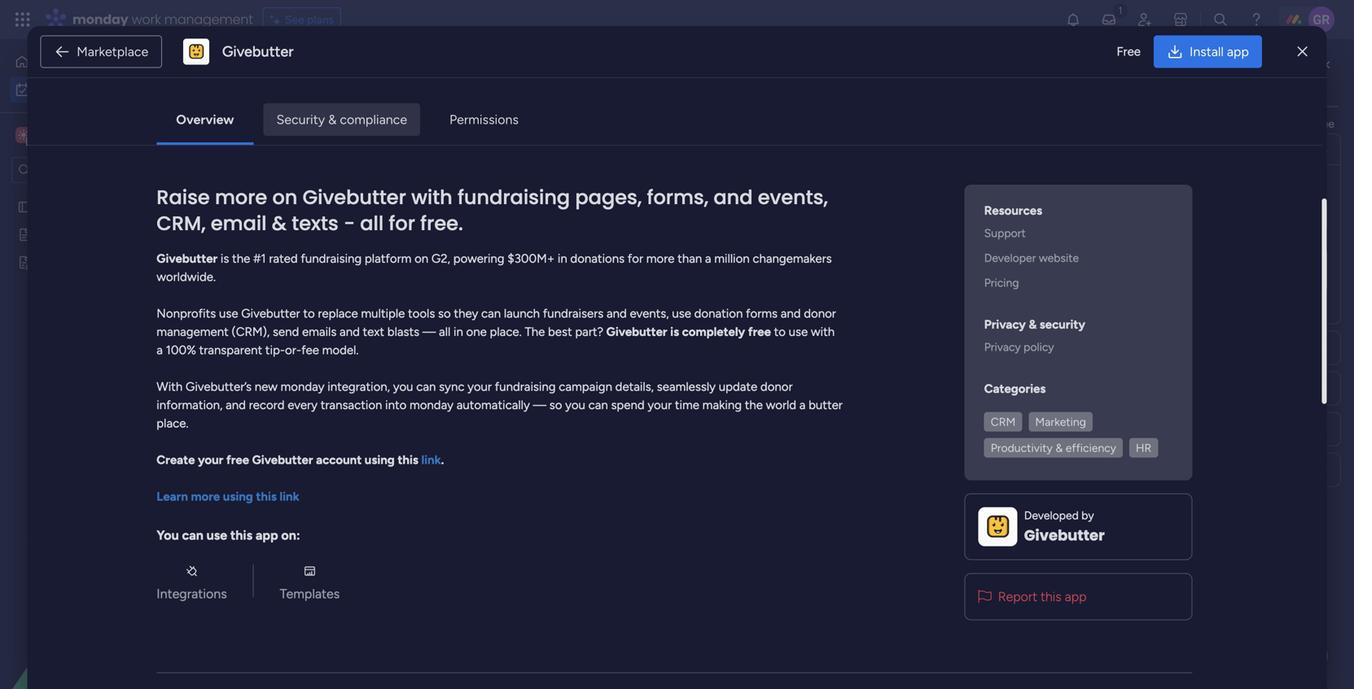 Task type: describe. For each thing, give the bounding box(es) containing it.
account
[[316, 453, 362, 468]]

see plans button
[[263, 7, 341, 32]]

do
[[1292, 73, 1305, 87]]

and right fundraisers
[[607, 307, 627, 321]]

2 + from the top
[[266, 527, 273, 541]]

place. inside with givebutter's new monday integration, you can sync your fundraising campaign details, seamlessly update donor information, and record every transaction into monday automatically — so you can spend your time making the world a butter place.
[[157, 416, 189, 431]]

& for privacy
[[1029, 318, 1037, 332]]

givebutter's
[[186, 380, 252, 394]]

— inside with givebutter's new monday integration, you can sync your fundraising campaign details, seamlessly update donor information, and record every transaction into monday automatically — so you can spend your time making the world a butter place.
[[533, 398, 547, 413]]

lottie animation element
[[0, 525, 208, 690]]

1 horizontal spatial people
[[1056, 143, 1091, 156]]

0 vertical spatial free
[[748, 325, 771, 340]]

/ for this
[[350, 406, 357, 427]]

website
[[1039, 251, 1079, 265]]

use up givebutter is completely free
[[672, 307, 692, 321]]

2 inside past dates / 2 items
[[368, 205, 374, 219]]

date
[[1056, 423, 1080, 437]]

(crm),
[[232, 325, 270, 340]]

marketing button
[[1029, 412, 1093, 432]]

givebutter up the "worldwide."
[[157, 252, 218, 266]]

overview button
[[163, 103, 247, 136]]

can left sync
[[416, 380, 436, 394]]

security
[[1040, 318, 1086, 332]]

1 management from the top
[[867, 294, 934, 308]]

by
[[1082, 509, 1095, 523]]

.
[[441, 453, 444, 468]]

donations
[[571, 252, 625, 266]]

1 horizontal spatial app
[[1065, 590, 1087, 605]]

1 project management from the top
[[828, 294, 934, 308]]

new item
[[247, 135, 296, 149]]

this down next
[[256, 490, 277, 504]]

and right forms
[[781, 307, 801, 321]]

butter
[[809, 398, 843, 413]]

new inside button
[[247, 135, 271, 149]]

monday marketplace image
[[1173, 11, 1189, 28]]

today / 2 items
[[275, 259, 373, 280]]

report
[[998, 590, 1038, 605]]

in inside is the #1 rated fundraising platform on g2, powering $300m+ in donations for more than a million changemakers worldwide.
[[558, 252, 568, 266]]

next
[[275, 465, 307, 486]]

into
[[385, 398, 407, 413]]

fundraisers
[[543, 307, 604, 321]]

1 vertical spatial app
[[256, 528, 278, 544]]

developed by givebutter
[[1025, 509, 1105, 546]]

givebutter up the my at top left
[[222, 43, 294, 60]]

2 inside today / 2 items
[[336, 264, 342, 278]]

resources support
[[985, 203, 1043, 240]]

project down changemakers
[[828, 294, 864, 308]]

1
[[364, 469, 369, 483]]

2 horizontal spatial to
[[1304, 117, 1314, 131]]

2 privacy from the top
[[985, 340, 1021, 354]]

they
[[454, 307, 478, 321]]

with inside raise more on givebutter with fundraising pages, forms, and events, crm, email & texts - all for free.
[[411, 184, 453, 211]]

givebutter inside raise more on givebutter with fundraising pages, forms, and events, crm, email & texts - all for free.
[[303, 184, 406, 211]]

than
[[678, 252, 702, 266]]

crm
[[991, 415, 1016, 429]]

list
[[1308, 73, 1323, 87]]

invite members image
[[1137, 11, 1153, 28]]

in inside nonprofits use givebutter to replace multiple tools so they can launch fundraisers and events, use donation forms and donor management (crm), send emails and text blasts — all in one place. the best part?
[[454, 325, 463, 340]]

world
[[766, 398, 797, 413]]

is the #1 rated fundraising platform on g2, powering $300m+ in donations for more than a million changemakers worldwide.
[[157, 252, 832, 285]]

update
[[719, 380, 758, 394]]

new item button
[[240, 129, 303, 155]]

1 image
[[1114, 1, 1128, 19]]

2 workspace image from the left
[[18, 126, 29, 144]]

can down campaign
[[589, 398, 608, 413]]

this left link link
[[398, 453, 419, 468]]

home link
[[10, 49, 198, 75]]

givebutter logo image
[[979, 508, 1018, 547]]

raise more on givebutter with fundraising pages, forms, and events, crm, email & texts - all for free.
[[157, 184, 828, 237]]

& for productivity
[[1056, 441, 1063, 455]]

use up '(crm),'
[[219, 307, 238, 321]]

givebutter right "part?"
[[607, 325, 668, 340]]

boards,
[[1108, 117, 1145, 131]]

multiple
[[361, 307, 405, 321]]

items inside past dates / 2 items
[[377, 205, 405, 219]]

1 public board image from the top
[[17, 200, 33, 215]]

items inside later / 0 items
[[336, 587, 365, 600]]

0 inside this week / 0 items
[[361, 411, 369, 424]]

2 do from the top
[[716, 323, 730, 336]]

app inside button
[[1227, 44, 1250, 59]]

learn
[[157, 490, 188, 504]]

record
[[249, 398, 285, 413]]

next week / 1 item
[[275, 465, 395, 486]]

0 vertical spatial your
[[468, 380, 492, 394]]

link link
[[422, 453, 441, 468]]

home option
[[10, 49, 198, 75]]

for inside is the #1 rated fundraising platform on g2, powering $300m+ in donations for more than a million changemakers worldwide.
[[628, 252, 644, 266]]

install
[[1190, 44, 1224, 59]]

more for raise more on givebutter with fundraising pages, forms, and events, crm, email & texts - all for free.
[[215, 184, 267, 211]]

management inside nonprofits use givebutter to replace multiple tools so they can launch fundraisers and events, use donation forms and donor management (crm), send emails and text blasts — all in one place. the best part?
[[157, 325, 229, 340]]

productivity & efficiency
[[991, 441, 1117, 455]]

for inside raise more on givebutter with fundraising pages, forms, and events, crm, email & texts - all for free.
[[389, 210, 415, 237]]

g2,
[[432, 252, 451, 266]]

text
[[363, 325, 385, 340]]

Filter dashboard by text search field
[[309, 129, 458, 155]]

this
[[275, 406, 304, 427]]

productivity
[[991, 441, 1053, 455]]

donor inside nonprofits use givebutter to replace multiple tools so they can launch fundraisers and events, use donation forms and donor management (crm), send emails and text blasts — all in one place. the best part?
[[804, 307, 836, 321]]

details,
[[616, 380, 654, 394]]

1 horizontal spatial is
[[671, 325, 679, 340]]

group
[[726, 259, 758, 273]]

week for next
[[311, 465, 349, 486]]

update feed image
[[1101, 11, 1118, 28]]

2 + add item from the top
[[266, 527, 323, 541]]

givebutter is completely free
[[604, 325, 771, 340]]

main content containing past dates /
[[216, 39, 1355, 690]]

overview
[[176, 112, 234, 127]]

application logo image
[[183, 39, 209, 65]]

date column
[[1056, 423, 1122, 437]]

lottie animation image
[[0, 525, 208, 690]]

automatically
[[457, 398, 530, 413]]

fundraising inside with givebutter's new monday integration, you can sync your fundraising campaign details, seamlessly update donor information, and record every transaction into monday automatically — so you can spend your time making the world a butter place.
[[495, 380, 556, 394]]

items inside this week / 0 items
[[371, 411, 400, 424]]

worldwide.
[[157, 270, 216, 285]]

1 vertical spatial using
[[223, 490, 253, 504]]

a inside to use with a 100% transparent tip-or-fee model.
[[157, 343, 163, 358]]

items right done
[[549, 135, 577, 149]]

& for security
[[328, 112, 337, 127]]

0 vertical spatial using
[[365, 453, 395, 468]]

on:
[[281, 528, 300, 544]]

support
[[985, 226, 1026, 240]]

later
[[275, 582, 311, 603]]

item up later / 0 items
[[300, 527, 323, 541]]

donor inside with givebutter's new monday integration, you can sync your fundraising campaign details, seamlessly update donor information, and record every transaction into monday automatically — so you can spend your time making the world a butter place.
[[761, 380, 793, 394]]

/ for past
[[356, 201, 364, 222]]

home
[[36, 55, 67, 69]]

launch
[[504, 307, 540, 321]]

on inside is the #1 rated fundraising platform on g2, powering $300m+ in donations for more than a million changemakers worldwide.
[[415, 252, 429, 266]]

2 vertical spatial new
[[265, 499, 289, 512]]

more for learn more using this link
[[191, 490, 220, 504]]

nonprofits
[[157, 307, 216, 321]]

0 horizontal spatial your
[[198, 453, 223, 468]]

permissions
[[450, 112, 519, 127]]

2 horizontal spatial your
[[648, 398, 672, 413]]

2 add from the top
[[276, 527, 297, 541]]

we
[[1161, 180, 1176, 194]]

the for is
[[232, 252, 250, 266]]

free.
[[420, 210, 463, 237]]

2 to- from the top
[[701, 323, 716, 336]]

events, inside nonprofits use givebutter to replace multiple tools so they can launch fundraisers and events, use donation forms and donor management (crm), send emails and text blasts — all in one place. the best part?
[[630, 307, 669, 321]]

today
[[275, 259, 321, 280]]

templates
[[280, 587, 340, 602]]

donation
[[695, 307, 743, 321]]

million
[[715, 252, 750, 266]]

1 vertical spatial free
[[226, 453, 249, 468]]

items inside today / 2 items
[[345, 264, 373, 278]]

campaign
[[559, 380, 613, 394]]

0 horizontal spatial you
[[393, 380, 413, 394]]

compliance
[[340, 112, 407, 127]]

0 inside later / 0 items
[[326, 587, 334, 600]]

givebutter inside nonprofits use givebutter to replace multiple tools so they can launch fundraisers and events, use donation forms and donor management (crm), send emails and text blasts — all in one place. the best part?
[[241, 307, 300, 321]]

marketplace
[[77, 44, 148, 59]]

and up model.
[[340, 325, 360, 340]]

this down learn more using this link
[[230, 528, 253, 544]]

dapulse x slim image
[[1298, 42, 1308, 62]]

changemakers
[[753, 252, 832, 266]]

with inside to use with a 100% transparent tip-or-fee model.
[[811, 325, 835, 340]]

item inside next week / 1 item
[[372, 469, 395, 483]]

making
[[703, 398, 742, 413]]

work
[[132, 10, 161, 29]]

& inside raise more on givebutter with fundraising pages, forms, and events, crm, email & texts - all for free.
[[272, 210, 287, 237]]

1 vertical spatial new
[[265, 323, 289, 336]]

developer website
[[985, 251, 1079, 265]]

1 do from the top
[[716, 295, 730, 308]]

1 add from the top
[[276, 352, 297, 365]]

0 vertical spatial monday
[[73, 10, 128, 29]]

texts
[[292, 210, 339, 237]]

this inside report this app link
[[1041, 590, 1062, 605]]

2 item from the top
[[291, 499, 315, 512]]

like
[[1284, 117, 1301, 131]]

pricing
[[985, 276, 1020, 290]]

greg robinson image
[[1309, 7, 1335, 33]]



Task type: vqa. For each thing, say whether or not it's contained in the screenshot.
DashBoards associated with DashBoards Unlimited
no



Task type: locate. For each thing, give the bounding box(es) containing it.
1 vertical spatial fundraising
[[301, 252, 362, 266]]

items right later
[[336, 587, 365, 600]]

done
[[520, 135, 546, 149]]

0 vertical spatial new
[[247, 135, 271, 149]]

use down learn more using this link
[[207, 528, 227, 544]]

add up later
[[276, 527, 297, 541]]

help image
[[1249, 11, 1265, 28]]

0 horizontal spatial for
[[389, 210, 415, 237]]

givebutter down "this"
[[252, 453, 313, 468]]

all left "one"
[[439, 325, 451, 340]]

1 horizontal spatial with
[[811, 325, 835, 340]]

place.
[[490, 325, 522, 340], [157, 416, 189, 431]]

0 vertical spatial donor
[[804, 307, 836, 321]]

1 vertical spatial people
[[1018, 259, 1053, 273]]

security & compliance button
[[263, 103, 420, 136]]

— right automatically
[[533, 398, 547, 413]]

project up send
[[265, 293, 302, 307]]

+ left on:
[[266, 527, 273, 541]]

use down changemakers
[[789, 325, 808, 340]]

1 to- from the top
[[701, 295, 716, 308]]

to-do down donation
[[701, 323, 730, 336]]

0 right later
[[326, 587, 334, 600]]

1 vertical spatial link
[[280, 490, 299, 504]]

2 vertical spatial monday
[[410, 398, 454, 413]]

0 horizontal spatial is
[[221, 252, 229, 266]]

1 workspace image from the left
[[15, 126, 32, 144]]

0 vertical spatial project management link
[[825, 286, 976, 314]]

1 vertical spatial 0
[[326, 587, 334, 600]]

0 vertical spatial you
[[393, 380, 413, 394]]

1 vertical spatial donor
[[761, 380, 793, 394]]

so down campaign
[[550, 398, 562, 413]]

security & compliance
[[277, 112, 407, 127]]

seamlessly
[[657, 380, 716, 394]]

with down search image
[[411, 184, 453, 211]]

1 vertical spatial more
[[647, 252, 675, 266]]

1 horizontal spatial 2
[[368, 205, 374, 219]]

0 horizontal spatial so
[[438, 307, 451, 321]]

place. down information,
[[157, 416, 189, 431]]

1 to-do from the top
[[701, 295, 730, 308]]

/ for next
[[353, 465, 360, 486]]

1 horizontal spatial place.
[[490, 325, 522, 340]]

do
[[716, 295, 730, 308], [716, 323, 730, 336]]

1 horizontal spatial for
[[628, 252, 644, 266]]

0 vertical spatial with
[[411, 184, 453, 211]]

and inside with givebutter's new monday integration, you can sync your fundraising campaign details, seamlessly update donor information, and record every transaction into monday automatically — so you can spend your time making the world a butter place.
[[226, 398, 246, 413]]

project up "butter"
[[828, 323, 864, 337]]

the left #1
[[232, 252, 250, 266]]

givebutter down filter dashboard by text search box at the top of the page
[[303, 184, 406, 211]]

for right donations
[[628, 252, 644, 266]]

hr button
[[1130, 438, 1159, 458]]

/ down integration,
[[350, 406, 357, 427]]

more inside is the #1 rated fundraising platform on g2, powering $300m+ in donations for more than a million changemakers worldwide.
[[647, 252, 675, 266]]

0 vertical spatial link
[[422, 453, 441, 468]]

None text field
[[1056, 202, 1328, 231]]

+ add item
[[266, 352, 323, 365], [266, 527, 323, 541]]

0 vertical spatial management
[[867, 294, 934, 308]]

for
[[389, 210, 415, 237], [628, 252, 644, 266]]

2 vertical spatial your
[[198, 453, 223, 468]]

your left time
[[648, 398, 672, 413]]

0 vertical spatial more
[[215, 184, 267, 211]]

monday down sync
[[410, 398, 454, 413]]

0 vertical spatial item
[[291, 323, 315, 336]]

use inside to use with a 100% transparent tip-or-fee model.
[[789, 325, 808, 340]]

0 vertical spatial week
[[308, 406, 346, 427]]

1 + from the top
[[266, 352, 273, 365]]

people down choose at the right
[[1056, 143, 1091, 156]]

0 horizontal spatial with
[[411, 184, 453, 211]]

1 vertical spatial 2
[[336, 264, 342, 278]]

one
[[466, 325, 487, 340]]

1 horizontal spatial a
[[705, 252, 712, 266]]

send
[[273, 325, 299, 340]]

givebutter up send
[[241, 307, 300, 321]]

1 vertical spatial all
[[439, 325, 451, 340]]

in left "one"
[[454, 325, 463, 340]]

a inside with givebutter's new monday integration, you can sync your fundraising campaign details, seamlessly update donor information, and record every transaction into monday automatically — so you can spend your time making the world a butter place.
[[800, 398, 806, 413]]

1 vertical spatial monday
[[281, 380, 325, 394]]

2 vertical spatial app
[[1065, 590, 1087, 605]]

search everything image
[[1213, 11, 1229, 28]]

1 + add item from the top
[[266, 352, 323, 365]]

work
[[284, 62, 350, 98]]

free down forms
[[748, 325, 771, 340]]

2 horizontal spatial the
[[1088, 117, 1105, 131]]

1 horizontal spatial so
[[550, 398, 562, 413]]

this right report
[[1041, 590, 1062, 605]]

privacy up policy
[[985, 318, 1026, 332]]

is left completely
[[671, 325, 679, 340]]

to use with a 100% transparent tip-or-fee model.
[[157, 325, 835, 358]]

/ right today
[[324, 259, 332, 280]]

a right world
[[800, 398, 806, 413]]

1 horizontal spatial events,
[[758, 184, 828, 211]]

marketplace report app image
[[979, 591, 992, 604]]

0 vertical spatial place.
[[490, 325, 522, 340]]

part?
[[575, 325, 604, 340]]

productivity & efficiency button
[[985, 438, 1123, 458]]

0 horizontal spatial to
[[303, 307, 315, 321]]

the inside with givebutter's new monday integration, you can sync your fundraising campaign details, seamlessly update donor information, and record every transaction into monday automatically — so you can spend your time making the world a butter place.
[[745, 398, 763, 413]]

+ add item up later
[[266, 527, 323, 541]]

0 horizontal spatial all
[[360, 210, 384, 237]]

1 vertical spatial for
[[628, 252, 644, 266]]

item up on:
[[291, 499, 315, 512]]

so left they
[[438, 307, 451, 321]]

0 vertical spatial people
[[1056, 143, 1091, 156]]

for up platform
[[389, 210, 415, 237]]

1 horizontal spatial —
[[533, 398, 547, 413]]

learn more using this link
[[157, 490, 299, 504]]

option
[[0, 193, 208, 196]]

with
[[157, 380, 183, 394]]

workspace selection element
[[15, 125, 136, 147]]

donor
[[804, 307, 836, 321], [761, 380, 793, 394]]

0 horizontal spatial events,
[[630, 307, 669, 321]]

developer
[[985, 251, 1036, 265]]

all right -
[[360, 210, 384, 237]]

so inside nonprofits use givebutter to replace multiple tools so they can launch fundraisers and events, use donation forms and donor management (crm), send emails and text blasts — all in one place. the best part?
[[438, 307, 451, 321]]

week
[[308, 406, 346, 427], [311, 465, 349, 486]]

sync
[[439, 380, 465, 394]]

1 vertical spatial item
[[291, 499, 315, 512]]

item
[[273, 135, 296, 149], [300, 352, 323, 365], [372, 469, 395, 483], [300, 527, 323, 541]]

dates
[[310, 201, 353, 222]]

0 horizontal spatial monday
[[73, 10, 128, 29]]

see
[[285, 13, 304, 26]]

&
[[328, 112, 337, 127], [272, 210, 287, 237], [1029, 318, 1037, 332], [1056, 441, 1063, 455]]

& up policy
[[1029, 318, 1037, 332]]

and right forms,
[[714, 184, 753, 211]]

using up you can use this app on:
[[223, 490, 253, 504]]

link
[[422, 453, 441, 468], [280, 490, 299, 504]]

all
[[360, 210, 384, 237], [439, 325, 451, 340]]

1 vertical spatial your
[[648, 398, 672, 413]]

in
[[558, 252, 568, 266], [454, 325, 463, 340]]

install app
[[1190, 44, 1250, 59]]

nonprofits use givebutter to replace multiple tools so they can launch fundraisers and events, use donation forms and donor management (crm), send emails and text blasts — all in one place. the best part?
[[157, 307, 836, 340]]

this week / 0 items
[[275, 406, 400, 427]]

1 vertical spatial project management link
[[825, 314, 976, 343]]

givebutter
[[222, 43, 294, 60], [303, 184, 406, 211], [157, 252, 218, 266], [241, 307, 300, 321], [607, 325, 668, 340], [252, 453, 313, 468], [1025, 526, 1105, 546]]

forms
[[746, 307, 778, 321]]

to
[[1304, 117, 1314, 131], [303, 307, 315, 321], [774, 325, 786, 340]]

1 horizontal spatial in
[[558, 252, 568, 266]]

items down integration,
[[371, 411, 400, 424]]

0 horizontal spatial link
[[280, 490, 299, 504]]

using
[[365, 453, 395, 468], [223, 490, 253, 504]]

events,
[[758, 184, 828, 211], [630, 307, 669, 321]]

new
[[247, 135, 271, 149], [265, 323, 289, 336], [265, 499, 289, 512]]

new item up the or-
[[265, 323, 315, 336]]

0 horizontal spatial app
[[256, 528, 278, 544]]

to up emails
[[303, 307, 315, 321]]

to- down donation
[[701, 323, 716, 336]]

0 vertical spatial in
[[558, 252, 568, 266]]

you up into
[[393, 380, 413, 394]]

the inside main content
[[1088, 117, 1105, 131]]

report this app
[[998, 590, 1087, 605]]

/ right -
[[356, 201, 364, 222]]

1 vertical spatial privacy
[[985, 340, 1021, 354]]

is
[[221, 252, 229, 266], [671, 325, 679, 340]]

0 down integration,
[[361, 411, 369, 424]]

0 vertical spatial so
[[438, 307, 451, 321]]

choose
[[1046, 117, 1085, 131]]

0 vertical spatial +
[[266, 352, 273, 365]]

2 project management link from the top
[[825, 314, 976, 343]]

1 vertical spatial +
[[266, 527, 273, 541]]

fundraising down texts
[[301, 252, 362, 266]]

public board image
[[17, 200, 33, 215], [17, 227, 33, 243]]

can inside nonprofits use givebutter to replace multiple tools so they can launch fundraisers and events, use donation forms and donor management (crm), send emails and text blasts — all in one place. the best part?
[[481, 307, 501, 321]]

a inside is the #1 rated fundraising platform on g2, powering $300m+ in donations for more than a million changemakers worldwide.
[[705, 252, 712, 266]]

item down emails
[[300, 352, 323, 365]]

privacy
[[985, 318, 1026, 332], [985, 340, 1021, 354]]

week for this
[[308, 406, 346, 427]]

0 vertical spatial events,
[[758, 184, 828, 211]]

hide done items
[[493, 135, 577, 149]]

0 vertical spatial to-do
[[701, 295, 730, 308]]

link down next
[[280, 490, 299, 504]]

model.
[[322, 343, 359, 358]]

1 project management link from the top
[[825, 286, 976, 314]]

#1
[[253, 252, 266, 266]]

more
[[215, 184, 267, 211], [647, 252, 675, 266], [191, 490, 220, 504]]

all inside nonprofits use givebutter to replace multiple tools so they can launch fundraisers and events, use donation forms and donor management (crm), send emails and text blasts — all in one place. the best part?
[[439, 325, 451, 340]]

1 vertical spatial on
[[415, 252, 429, 266]]

0 vertical spatial for
[[389, 210, 415, 237]]

should
[[1125, 180, 1158, 194]]

0 horizontal spatial the
[[232, 252, 250, 266]]

place. down launch at the left top of the page
[[490, 325, 522, 340]]

2 public board image from the top
[[17, 227, 33, 243]]

0 vertical spatial new item
[[265, 323, 315, 336]]

developed
[[1025, 509, 1079, 523]]

& inside privacy & security privacy policy
[[1029, 318, 1037, 332]]

people up pricing
[[1018, 259, 1053, 273]]

monday up every
[[281, 380, 325, 394]]

email
[[211, 210, 267, 237]]

fundraising down hide
[[458, 184, 570, 211]]

management down nonprofits
[[157, 325, 229, 340]]

events, inside raise more on givebutter with fundraising pages, forms, and events, crm, email & texts - all for free.
[[758, 184, 828, 211]]

0 horizontal spatial —
[[423, 325, 436, 340]]

can right you
[[182, 528, 204, 544]]

your right 'create'
[[198, 453, 223, 468]]

1 privacy from the top
[[985, 318, 1026, 332]]

do down donation
[[716, 323, 730, 336]]

0 vertical spatial management
[[164, 10, 253, 29]]

2 vertical spatial a
[[800, 398, 806, 413]]

None search field
[[309, 129, 458, 155]]

& up the "rated"
[[272, 210, 287, 237]]

0 vertical spatial is
[[221, 252, 229, 266]]

to- up completely
[[701, 295, 716, 308]]

/ left 1
[[353, 465, 360, 486]]

to down forms
[[774, 325, 786, 340]]

emails
[[302, 325, 337, 340]]

0 vertical spatial a
[[705, 252, 712, 266]]

can up "one"
[[481, 307, 501, 321]]

0 horizontal spatial on
[[272, 184, 298, 211]]

app right install at the top
[[1227, 44, 1250, 59]]

donor right forms
[[804, 307, 836, 321]]

marketing
[[1036, 415, 1087, 429]]

to
[[1277, 73, 1289, 87]]

on left dates
[[272, 184, 298, 211]]

1 vertical spatial public board image
[[17, 227, 33, 243]]

the for choose
[[1088, 117, 1105, 131]]

main content
[[216, 39, 1355, 690]]

1 new item from the top
[[265, 323, 315, 336]]

0 vertical spatial —
[[423, 325, 436, 340]]

0 vertical spatial fundraising
[[458, 184, 570, 211]]

2 vertical spatial fundraising
[[495, 380, 556, 394]]

0 vertical spatial app
[[1227, 44, 1250, 59]]

the
[[1088, 117, 1105, 131], [232, 252, 250, 266], [745, 398, 763, 413]]

learn more using this link link
[[157, 490, 299, 504]]

donor up world
[[761, 380, 793, 394]]

0 vertical spatial on
[[272, 184, 298, 211]]

the
[[525, 325, 545, 340]]

fundraising inside raise more on givebutter with fundraising pages, forms, and events, crm, email & texts - all for free.
[[458, 184, 570, 211]]

categories
[[985, 382, 1046, 397]]

add left fee
[[276, 352, 297, 365]]

2 right -
[[368, 205, 374, 219]]

a right than
[[705, 252, 712, 266]]

0 vertical spatial all
[[360, 210, 384, 237]]

0 horizontal spatial a
[[157, 343, 163, 358]]

0 horizontal spatial using
[[223, 490, 253, 504]]

1 vertical spatial project management
[[828, 323, 934, 337]]

plans
[[307, 13, 334, 26]]

crm,
[[157, 210, 206, 237]]

item up fee
[[291, 323, 315, 336]]

with givebutter's new monday integration, you can sync your fundraising campaign details, seamlessly update donor information, and record every transaction into monday automatically — so you can spend your time making the world a butter place.
[[157, 380, 843, 431]]

more inside raise more on givebutter with fundraising pages, forms, and events, crm, email & texts - all for free.
[[215, 184, 267, 211]]

1 vertical spatial management
[[867, 323, 934, 337]]

1 horizontal spatial link
[[422, 453, 441, 468]]

is inside is the #1 rated fundraising platform on g2, powering $300m+ in donations for more than a million changemakers worldwide.
[[221, 252, 229, 266]]

more left past on the top of the page
[[215, 184, 267, 211]]

select product image
[[15, 11, 31, 28]]

all inside raise more on givebutter with fundraising pages, forms, and events, crm, email & texts - all for free.
[[360, 210, 384, 237]]

whose items should we show?
[[1056, 180, 1211, 194]]

report this app link
[[965, 574, 1193, 621]]

place. inside nonprofits use givebutter to replace multiple tools so they can launch fundraisers and events, use donation forms and donor management (crm), send emails and text blasts — all in one place. the best part?
[[490, 325, 522, 340]]

workspace image
[[15, 126, 32, 144], [18, 126, 29, 144]]

you
[[393, 380, 413, 394], [565, 398, 586, 413]]

to inside to use with a 100% transparent tip-or-fee model.
[[774, 325, 786, 340]]

new
[[255, 380, 278, 394]]

item inside new item button
[[273, 135, 296, 149]]

+ add item down send
[[266, 352, 323, 365]]

1 item from the top
[[291, 323, 315, 336]]

1 vertical spatial is
[[671, 325, 679, 340]]

items left should
[[1094, 180, 1122, 194]]

notifications image
[[1066, 11, 1082, 28]]

1 horizontal spatial using
[[365, 453, 395, 468]]

app left on:
[[256, 528, 278, 544]]

every
[[288, 398, 318, 413]]

on inside raise more on givebutter with fundraising pages, forms, and events, crm, email & texts - all for free.
[[272, 184, 298, 211]]

+ left the or-
[[266, 352, 273, 365]]

privacy left policy
[[985, 340, 1021, 354]]

0 vertical spatial to
[[1304, 117, 1314, 131]]

2 management from the top
[[867, 323, 934, 337]]

powering
[[454, 252, 505, 266]]

& inside "button"
[[328, 112, 337, 127]]

0 horizontal spatial people
[[1018, 259, 1053, 273]]

in right $300m+
[[558, 252, 568, 266]]

people
[[1216, 117, 1251, 131]]

and left the people at the right top of the page
[[1194, 117, 1213, 131]]

0 vertical spatial privacy
[[985, 318, 1026, 332]]

1 vertical spatial management
[[157, 325, 229, 340]]

you down campaign
[[565, 398, 586, 413]]

this
[[398, 453, 419, 468], [256, 490, 277, 504], [230, 528, 253, 544], [1041, 590, 1062, 605]]

1 horizontal spatial on
[[415, 252, 429, 266]]

1 vertical spatial week
[[311, 465, 349, 486]]

givebutter down developed
[[1025, 526, 1105, 546]]

show?
[[1179, 180, 1211, 194]]

2 vertical spatial the
[[745, 398, 763, 413]]

greg robinson image
[[1070, 258, 1094, 283]]

0 horizontal spatial free
[[226, 453, 249, 468]]

the down 'update'
[[745, 398, 763, 413]]

2 to-do from the top
[[701, 323, 730, 336]]

— inside nonprofits use givebutter to replace multiple tools so they can launch fundraisers and events, use donation forms and donor management (crm), send emails and text blasts — all in one place. the best part?
[[423, 325, 436, 340]]

fundraising inside is the #1 rated fundraising platform on g2, powering $300m+ in donations for more than a million changemakers worldwide.
[[301, 252, 362, 266]]

2 project management from the top
[[828, 323, 934, 337]]

1 vertical spatial to-
[[701, 323, 716, 336]]

list box
[[0, 190, 208, 497]]

your
[[468, 380, 492, 394], [648, 398, 672, 413], [198, 453, 223, 468]]

the left boards,
[[1088, 117, 1105, 131]]

and inside main content
[[1194, 117, 1213, 131]]

& inside 'popup button'
[[1056, 441, 1063, 455]]

& right security
[[328, 112, 337, 127]]

with up "butter"
[[811, 325, 835, 340]]

can
[[481, 307, 501, 321], [416, 380, 436, 394], [589, 398, 608, 413], [182, 528, 204, 544]]

do up completely
[[716, 295, 730, 308]]

0 vertical spatial to-
[[701, 295, 716, 308]]

2 new item from the top
[[265, 499, 315, 512]]

efficiency
[[1066, 441, 1117, 455]]

1 horizontal spatial monday
[[281, 380, 325, 394]]

using up 1
[[365, 453, 395, 468]]

0 vertical spatial project management
[[828, 294, 934, 308]]

app right report
[[1065, 590, 1087, 605]]

spend
[[611, 398, 645, 413]]

so inside with givebutter's new monday integration, you can sync your fundraising campaign details, seamlessly update donor information, and record every transaction into monday automatically — so you can spend your time making the world a butter place.
[[550, 398, 562, 413]]

to do list
[[1277, 73, 1323, 87]]

0
[[361, 411, 369, 424], [326, 587, 334, 600]]

search image
[[438, 135, 451, 148]]

add
[[276, 352, 297, 365], [276, 527, 297, 541]]

management up application logo on the left of the page
[[164, 10, 253, 29]]

100%
[[166, 343, 196, 358]]

/ right later
[[315, 582, 322, 603]]

item down security
[[273, 135, 296, 149]]

or-
[[285, 343, 301, 358]]

platform
[[365, 252, 412, 266]]

customize
[[610, 135, 665, 149]]

link down sync
[[422, 453, 441, 468]]

the inside is the #1 rated fundraising platform on g2, powering $300m+ in donations for more than a million changemakers worldwide.
[[232, 252, 250, 266]]

2 vertical spatial more
[[191, 490, 220, 504]]

1 horizontal spatial you
[[565, 398, 586, 413]]

see
[[1317, 117, 1335, 131]]

and down 'givebutter's'
[[226, 398, 246, 413]]

fundraising up automatically
[[495, 380, 556, 394]]

you
[[157, 528, 179, 544]]

past dates / 2 items
[[275, 201, 405, 222]]

to inside nonprofits use givebutter to replace multiple tools so they can launch fundraisers and events, use donation forms and donor management (crm), send emails and text blasts — all in one place. the best part?
[[303, 307, 315, 321]]

0 horizontal spatial donor
[[761, 380, 793, 394]]

integrations
[[157, 587, 227, 602]]

private board image
[[17, 255, 33, 270]]

see plans
[[285, 13, 334, 26]]

app
[[1227, 44, 1250, 59], [256, 528, 278, 544], [1065, 590, 1087, 605]]

0 vertical spatial public board image
[[17, 200, 33, 215]]

and inside raise more on givebutter with fundraising pages, forms, and events, crm, email & texts - all for free.
[[714, 184, 753, 211]]



